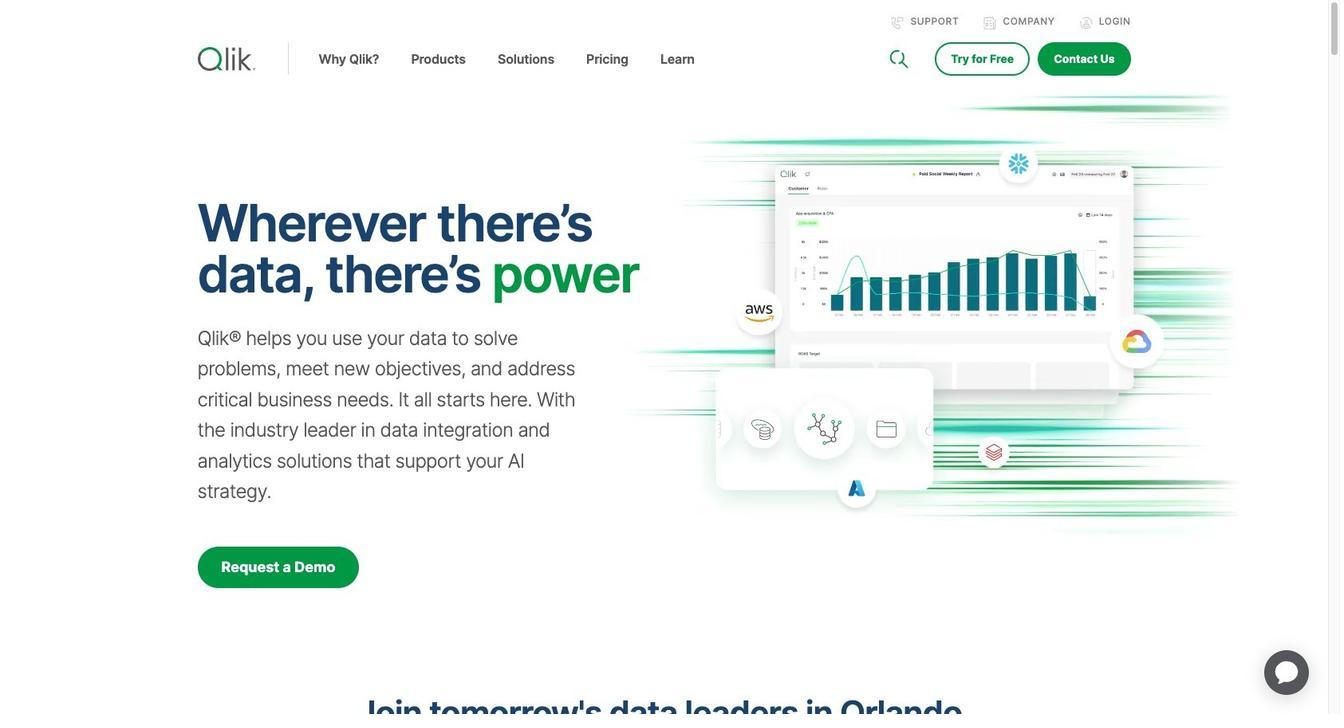 Task type: locate. For each thing, give the bounding box(es) containing it.
login image
[[1080, 17, 1093, 30]]



Task type: describe. For each thing, give the bounding box(es) containing it.
qlik image
[[197, 47, 255, 71]]

support image
[[891, 17, 904, 30]]

company image
[[984, 17, 997, 30]]



